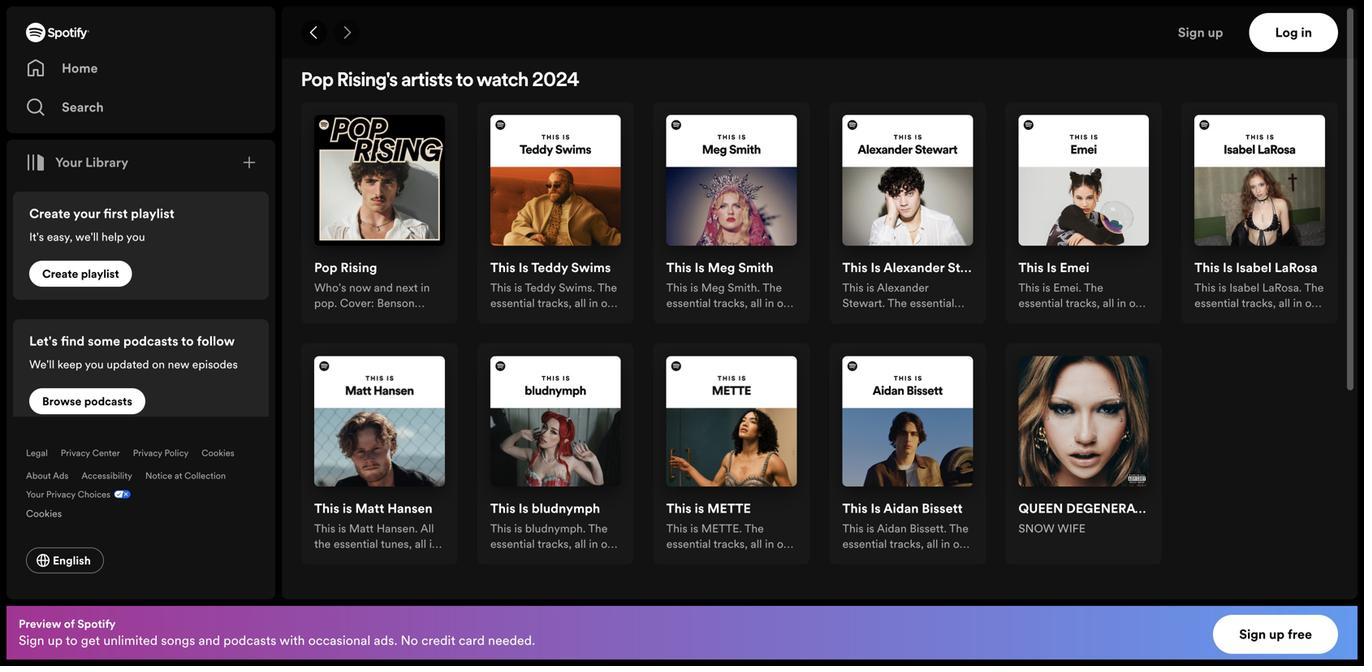 Task type: locate. For each thing, give the bounding box(es) containing it.
playlist. down stewart
[[928, 311, 968, 326]]

sign inside button
[[1240, 626, 1267, 643]]

1 horizontal spatial your
[[55, 154, 82, 171]]

0 vertical spatial meg
[[708, 259, 736, 277]]

playlist down help
[[81, 266, 119, 282]]

pop rising's artists to watch 2024 element
[[282, 59, 1358, 666], [301, 72, 1339, 567]]

matt
[[355, 500, 385, 518], [349, 521, 374, 536]]

cookies link up "collection"
[[202, 447, 235, 459]]

0 horizontal spatial playlist
[[81, 266, 119, 282]]

the down "smith"
[[763, 280, 782, 295]]

1 horizontal spatial cookies link
[[202, 447, 235, 459]]

playlist.
[[928, 311, 968, 326], [491, 311, 530, 326], [667, 311, 706, 326], [1019, 311, 1058, 326], [1195, 311, 1234, 326], [336, 552, 376, 567], [843, 552, 882, 567], [491, 552, 530, 567], [667, 552, 706, 567]]

1 horizontal spatial up
[[1209, 24, 1224, 41]]

isabel up larosa.
[[1237, 259, 1272, 277]]

is left emei
[[1047, 259, 1057, 277]]

playlist. inside the 'this is alexander stewart this is alexander stewart. the essential tracks, all in one playlist.'
[[928, 311, 968, 326]]

snow
[[1019, 521, 1055, 536]]

all right tunes,
[[415, 536, 427, 552]]

is inside this is emei this is emei. the essential tracks, all in one playlist.
[[1047, 259, 1057, 277]]

updated
[[107, 357, 149, 372]]

one right swims.
[[601, 295, 620, 311]]

1 vertical spatial pop
[[314, 259, 338, 277]]

and inside preview of spotify sign up to get unlimited songs and podcasts with occasional ads. no credit card needed.
[[199, 632, 220, 650]]

all
[[575, 295, 586, 311], [751, 295, 763, 311], [1103, 295, 1115, 311], [1280, 295, 1291, 311], [880, 311, 892, 326], [415, 536, 427, 552], [927, 536, 939, 552], [575, 536, 586, 552], [751, 536, 763, 552]]

1 vertical spatial podcasts
[[84, 394, 132, 409]]

0 horizontal spatial sign
[[19, 632, 44, 650]]

the down the larosa at top right
[[1305, 280, 1325, 295]]

meg left smith.
[[702, 280, 725, 295]]

create playlist
[[42, 266, 119, 282]]

is left "smith"
[[695, 259, 705, 277]]

0 vertical spatial to
[[456, 72, 474, 91]]

all inside the this is bludnymph this is bludnymph. the essential tracks, all in one playlist.
[[575, 536, 586, 552]]

playlist. inside this is emei this is emei. the essential tracks, all in one playlist.
[[1019, 311, 1058, 326]]

is for bludnymph
[[519, 500, 529, 518]]

to left the get
[[66, 632, 78, 650]]

in right smith.
[[765, 295, 775, 311]]

all right emei.
[[1103, 295, 1115, 311]]

sign up free
[[1240, 626, 1313, 643]]

and right now
[[374, 280, 393, 295]]

0 vertical spatial teddy
[[532, 259, 568, 277]]

privacy policy
[[133, 447, 189, 459]]

is inside this is aidan bissett this is aidan bissett. the essential tracks, all in one playlist.
[[867, 521, 875, 536]]

essential inside the this is bludnymph this is bludnymph. the essential tracks, all in one playlist.
[[491, 536, 535, 552]]

the down swims
[[598, 280, 618, 295]]

essential down this is meg smith link
[[667, 295, 711, 311]]

sign for sign up free
[[1240, 626, 1267, 643]]

matt left hansen.
[[349, 521, 374, 536]]

pop.
[[314, 295, 337, 311]]

essential down this is teddy swims link
[[491, 295, 535, 311]]

tracks, down this is isabel larosa link
[[1243, 295, 1277, 311]]

1 vertical spatial playlist
[[81, 266, 119, 282]]

one right emei.
[[1130, 295, 1149, 311]]

is for meg
[[695, 259, 705, 277]]

let's find some podcasts to follow we'll keep you updated on new episodes
[[29, 332, 238, 372]]

playlist. down this is isabel larosa link
[[1195, 311, 1234, 326]]

swims
[[571, 259, 611, 277]]

one right bissett.
[[954, 536, 973, 552]]

1 horizontal spatial to
[[181, 332, 194, 350]]

playlist inside the create your first playlist it's easy, we'll help you
[[131, 205, 175, 223]]

sign up
[[1179, 24, 1224, 41]]

aidan left bissett.
[[877, 521, 907, 536]]

playlist. down the this is aidan bissett link
[[843, 552, 882, 567]]

1 vertical spatial create
[[42, 266, 78, 282]]

the right emei.
[[1085, 280, 1104, 295]]

in
[[1302, 24, 1313, 41], [421, 280, 430, 295], [589, 295, 598, 311], [765, 295, 775, 311], [1118, 295, 1127, 311], [1294, 295, 1303, 311], [894, 311, 904, 326], [429, 536, 439, 552], [942, 536, 951, 552], [589, 536, 598, 552], [765, 536, 775, 552]]

is inside this is isabel larosa this is isabel larosa. the essential tracks, all in one playlist.
[[1219, 280, 1227, 295]]

your left library
[[55, 154, 82, 171]]

is inside this is teddy swims this is teddy swims. the essential tracks, all in one playlist.
[[519, 259, 529, 277]]

0 horizontal spatial up
[[48, 632, 63, 650]]

0 horizontal spatial cookies
[[26, 507, 62, 520]]

1 horizontal spatial and
[[374, 280, 393, 295]]

playlist. inside this is matt hansen this is matt hansen. all the essential tunes, all in one playlist.
[[336, 552, 376, 567]]

all inside this is meg smith this is meg smith. the essential tracks, all in one playlist.
[[751, 295, 763, 311]]

in right log
[[1302, 24, 1313, 41]]

cookies up "collection"
[[202, 447, 235, 459]]

browse podcasts
[[42, 394, 132, 409]]

and right songs
[[199, 632, 220, 650]]

playlist. right the
[[336, 552, 376, 567]]

1 vertical spatial teddy
[[525, 280, 556, 295]]

smith
[[739, 259, 774, 277]]

one right mette. on the right of page
[[777, 536, 797, 552]]

playlist. down this is meg smith link
[[667, 311, 706, 326]]

new
[[168, 357, 189, 372]]

to
[[456, 72, 474, 91], [181, 332, 194, 350], [66, 632, 78, 650]]

tracks, down emei
[[1066, 295, 1101, 311]]

one down this is alexander stewart link
[[906, 311, 926, 326]]

the inside this is emei this is emei. the essential tracks, all in one playlist.
[[1085, 280, 1104, 295]]

sign
[[1179, 24, 1206, 41], [1240, 626, 1267, 643], [19, 632, 44, 650]]

to up new
[[181, 332, 194, 350]]

create inside the create your first playlist it's easy, we'll help you
[[29, 205, 70, 223]]

in right bludnymph.
[[589, 536, 598, 552]]

who's
[[314, 280, 347, 295]]

create inside button
[[42, 266, 78, 282]]

0 horizontal spatial you
[[85, 357, 104, 372]]

your for your privacy choices
[[26, 488, 44, 500]]

to right artists
[[456, 72, 474, 91]]

is up bludnymph.
[[519, 500, 529, 518]]

tracks, inside the 'this is alexander stewart this is alexander stewart. the essential tracks, all in one playlist.'
[[843, 311, 877, 326]]

in inside pop rising who's now and next in pop. cover: benson boone
[[421, 280, 430, 295]]

0 vertical spatial cookies
[[202, 447, 235, 459]]

all inside this is teddy swims this is teddy swims. the essential tracks, all in one playlist.
[[575, 295, 586, 311]]

all inside this is aidan bissett this is aidan bissett. the essential tracks, all in one playlist.
[[927, 536, 939, 552]]

privacy
[[61, 447, 90, 459], [133, 447, 162, 459], [46, 488, 75, 500]]

alexander
[[884, 259, 945, 277], [877, 280, 929, 295]]

is inside the this is bludnymph this is bludnymph. the essential tracks, all in one playlist.
[[519, 500, 529, 518]]

podcasts inside browse podcasts link
[[84, 394, 132, 409]]

isabel left larosa.
[[1230, 280, 1260, 295]]

watch
[[477, 72, 529, 91]]

queen degenerate snow wife
[[1019, 500, 1151, 536]]

is inside this is isabel larosa this is isabel larosa. the essential tracks, all in one playlist.
[[1224, 259, 1234, 277]]

essential down this is mette link
[[667, 536, 711, 552]]

1 vertical spatial to
[[181, 332, 194, 350]]

privacy down ads
[[46, 488, 75, 500]]

this is alexander stewart this is alexander stewart. the essential tracks, all in one playlist.
[[843, 259, 996, 326]]

tracks, inside the this is bludnymph this is bludnymph. the essential tracks, all in one playlist.
[[538, 536, 572, 552]]

0 vertical spatial podcasts
[[123, 332, 178, 350]]

0 vertical spatial isabel
[[1237, 259, 1272, 277]]

is inside this is meg smith this is meg smith. the essential tracks, all in one playlist.
[[691, 280, 699, 295]]

legal link
[[26, 447, 48, 459]]

the
[[598, 280, 618, 295], [763, 280, 782, 295], [1085, 280, 1104, 295], [1305, 280, 1325, 295], [888, 295, 908, 311], [950, 521, 969, 536], [589, 521, 608, 536], [745, 521, 764, 536]]

one right larosa.
[[1306, 295, 1325, 311]]

notice
[[145, 470, 172, 482]]

2 horizontal spatial up
[[1270, 626, 1285, 643]]

all down swims
[[575, 295, 586, 311]]

pop inside pop rising who's now and next in pop. cover: benson boone
[[314, 259, 338, 277]]

up left of
[[48, 632, 63, 650]]

the inside this is mette this is mette. the essential tracks, all in one playlist.
[[745, 521, 764, 536]]

1 vertical spatial your
[[26, 488, 44, 500]]

0 horizontal spatial cookies link
[[26, 504, 75, 522]]

cookies link
[[202, 447, 235, 459], [26, 504, 75, 522]]

is for emei
[[1047, 259, 1057, 277]]

in right tunes,
[[429, 536, 439, 552]]

create down easy,
[[42, 266, 78, 282]]

this is isabel larosa this is isabel larosa. the essential tracks, all in one playlist.
[[1195, 259, 1325, 326]]

essential inside this is teddy swims this is teddy swims. the essential tracks, all in one playlist.
[[491, 295, 535, 311]]

notice at collection link
[[145, 470, 226, 482]]

all down "smith"
[[751, 295, 763, 311]]

you inside the let's find some podcasts to follow we'll keep you updated on new episodes
[[85, 357, 104, 372]]

your privacy choices button
[[26, 488, 111, 500]]

is inside this is meg smith this is meg smith. the essential tracks, all in one playlist.
[[695, 259, 705, 277]]

create for playlist
[[42, 266, 78, 282]]

in inside this is meg smith this is meg smith. the essential tracks, all in one playlist.
[[765, 295, 775, 311]]

up inside "button"
[[1209, 24, 1224, 41]]

is inside this is teddy swims this is teddy swims. the essential tracks, all in one playlist.
[[515, 280, 523, 295]]

we'll
[[29, 357, 55, 372]]

in down the larosa at top right
[[1294, 295, 1303, 311]]

create
[[29, 205, 70, 223], [42, 266, 78, 282]]

cookies
[[202, 447, 235, 459], [26, 507, 62, 520]]

now
[[349, 280, 371, 295]]

1 horizontal spatial you
[[126, 229, 145, 245]]

in right stewart.
[[894, 311, 904, 326]]

essential inside this is isabel larosa this is isabel larosa. the essential tracks, all in one playlist.
[[1195, 295, 1240, 311]]

your down about
[[26, 488, 44, 500]]

1 vertical spatial cookies
[[26, 507, 62, 520]]

spotify image
[[26, 23, 89, 42]]

cookies link down "your privacy choices"
[[26, 504, 75, 522]]

one down this is matt hansen link
[[314, 552, 334, 567]]

essential down this is alexander stewart link
[[910, 295, 955, 311]]

this
[[843, 259, 868, 277], [491, 259, 516, 277], [667, 259, 692, 277], [1019, 259, 1044, 277], [1195, 259, 1221, 277], [843, 280, 864, 295], [491, 280, 512, 295], [667, 280, 688, 295], [1019, 280, 1040, 295], [1195, 280, 1216, 295], [314, 500, 340, 518], [843, 500, 868, 518], [491, 500, 516, 518], [667, 500, 692, 518], [314, 521, 336, 536], [843, 521, 864, 536], [491, 521, 512, 536], [667, 521, 688, 536]]

all down bludnymph on the bottom left of page
[[575, 536, 586, 552]]

up
[[1209, 24, 1224, 41], [1270, 626, 1285, 643], [48, 632, 63, 650]]

your inside button
[[55, 154, 82, 171]]

podcasts down updated
[[84, 394, 132, 409]]

this is alexander stewart link
[[843, 259, 996, 280]]

larosa.
[[1263, 280, 1303, 295]]

go forward image
[[340, 26, 353, 39]]

in right mette. on the right of page
[[765, 536, 775, 552]]

up for sign up free
[[1270, 626, 1285, 643]]

0 vertical spatial your
[[55, 154, 82, 171]]

playlist. inside this is meg smith this is meg smith. the essential tracks, all in one playlist.
[[667, 311, 706, 326]]

playlist. down bludnymph.
[[491, 552, 530, 567]]

0 vertical spatial playlist
[[131, 205, 175, 223]]

all down the bissett on the bottom right
[[927, 536, 939, 552]]

the inside this is meg smith this is meg smith. the essential tracks, all in one playlist.
[[763, 280, 782, 295]]

queen
[[1019, 500, 1064, 518]]

is left swims
[[519, 259, 529, 277]]

in inside the this is bludnymph this is bludnymph. the essential tracks, all in one playlist.
[[589, 536, 598, 552]]

podcasts
[[123, 332, 178, 350], [84, 394, 132, 409], [224, 632, 277, 650]]

privacy up ads
[[61, 447, 90, 459]]

teddy up swims.
[[532, 259, 568, 277]]

the down the bissett on the bottom right
[[950, 521, 969, 536]]

up inside button
[[1270, 626, 1285, 643]]

this is emei link
[[1019, 259, 1090, 280]]

the right stewart.
[[888, 295, 908, 311]]

essential inside this is emei this is emei. the essential tracks, all in one playlist.
[[1019, 295, 1064, 311]]

and inside pop rising who's now and next in pop. cover: benson boone
[[374, 280, 393, 295]]

some
[[88, 332, 120, 350]]

1 horizontal spatial sign
[[1179, 24, 1206, 41]]

you for first
[[126, 229, 145, 245]]

playlist. down emei.
[[1019, 311, 1058, 326]]

0 vertical spatial create
[[29, 205, 70, 223]]

meg up smith.
[[708, 259, 736, 277]]

essential right the
[[334, 536, 378, 552]]

2 horizontal spatial to
[[456, 72, 474, 91]]

playlist. inside this is aidan bissett this is aidan bissett. the essential tracks, all in one playlist.
[[843, 552, 882, 567]]

of
[[64, 616, 75, 632]]

all right mette. on the right of page
[[751, 536, 763, 552]]

in inside this is emei this is emei. the essential tracks, all in one playlist.
[[1118, 295, 1127, 311]]

meg
[[708, 259, 736, 277], [702, 280, 725, 295]]

essential
[[910, 295, 955, 311], [491, 295, 535, 311], [667, 295, 711, 311], [1019, 295, 1064, 311], [1195, 295, 1240, 311], [334, 536, 378, 552], [843, 536, 888, 552], [491, 536, 535, 552], [667, 536, 711, 552]]

the down mette
[[745, 521, 764, 536]]

up left log
[[1209, 24, 1224, 41]]

tracks, inside this is mette this is mette. the essential tracks, all in one playlist.
[[714, 536, 748, 552]]

and
[[374, 280, 393, 295], [199, 632, 220, 650]]

1 horizontal spatial playlist
[[131, 205, 175, 223]]

pop down go back icon
[[301, 72, 334, 91]]

1 horizontal spatial cookies
[[202, 447, 235, 459]]

0 horizontal spatial your
[[26, 488, 44, 500]]

sign inside "button"
[[1179, 24, 1206, 41]]

is for aidan
[[871, 500, 881, 518]]

credit
[[422, 632, 456, 650]]

playlist. down this is teddy swims link
[[491, 311, 530, 326]]

needed.
[[488, 632, 536, 650]]

you right help
[[126, 229, 145, 245]]

podcasts up the on
[[123, 332, 178, 350]]

log
[[1276, 24, 1299, 41]]

is left the bissett on the bottom right
[[871, 500, 881, 518]]

up for sign up
[[1209, 24, 1224, 41]]

you right keep
[[85, 357, 104, 372]]

stewart.
[[843, 295, 886, 311]]

sign up free button
[[1214, 615, 1339, 654]]

0 vertical spatial you
[[126, 229, 145, 245]]

2 vertical spatial to
[[66, 632, 78, 650]]

top bar and user menu element
[[282, 6, 1358, 58]]

one inside this is matt hansen this is matt hansen. all the essential tunes, all in one playlist.
[[314, 552, 334, 567]]

all inside this is matt hansen this is matt hansen. all the essential tunes, all in one playlist.
[[415, 536, 427, 552]]

your library button
[[19, 146, 135, 179]]

playlist. inside the this is bludnymph this is bludnymph. the essential tracks, all in one playlist.
[[491, 552, 530, 567]]

tracks, down this is teddy swims link
[[538, 295, 572, 311]]

teddy left swims.
[[525, 280, 556, 295]]

one right smith.
[[777, 295, 797, 311]]

library
[[85, 154, 128, 171]]

privacy up notice
[[133, 447, 162, 459]]

1 vertical spatial alexander
[[877, 280, 929, 295]]

california consumer privacy act (ccpa) opt-out icon image
[[111, 488, 131, 504]]

tracks, down the this is bludnymph link
[[538, 536, 572, 552]]

0 horizontal spatial to
[[66, 632, 78, 650]]

queen degenerate link
[[1019, 500, 1151, 521]]

tracks, down the this is aidan bissett link
[[890, 536, 924, 552]]

choices
[[78, 488, 111, 500]]

playlist. inside this is mette this is mette. the essential tracks, all in one playlist.
[[667, 552, 706, 567]]

tracks, down this is meg smith link
[[714, 295, 748, 311]]

podcasts inside preview of spotify sign up to get unlimited songs and podcasts with occasional ads. no credit card needed.
[[224, 632, 277, 650]]

you for some
[[85, 357, 104, 372]]

essential down the this is aidan bissett link
[[843, 536, 888, 552]]

is up stewart.
[[871, 259, 881, 277]]

aidan up bissett.
[[884, 500, 919, 518]]

2 horizontal spatial sign
[[1240, 626, 1267, 643]]

one inside the 'this is alexander stewart this is alexander stewart. the essential tracks, all in one playlist.'
[[906, 311, 926, 326]]

tracks, down this is alexander stewart link
[[843, 311, 877, 326]]

create up easy,
[[29, 205, 70, 223]]

episodes
[[192, 357, 238, 372]]

pop up who's
[[314, 259, 338, 277]]

pop for pop rising's artists to watch 2024
[[301, 72, 334, 91]]

the inside this is aidan bissett this is aidan bissett. the essential tracks, all in one playlist.
[[950, 521, 969, 536]]

1 vertical spatial and
[[199, 632, 220, 650]]

is inside the 'this is alexander stewart this is alexander stewart. the essential tracks, all in one playlist.'
[[871, 259, 881, 277]]

all down the larosa at top right
[[1280, 295, 1291, 311]]

is inside this is aidan bissett this is aidan bissett. the essential tracks, all in one playlist.
[[871, 500, 881, 518]]

matt up hansen.
[[355, 500, 385, 518]]

in down swims
[[589, 295, 598, 311]]

playlist. inside this is teddy swims this is teddy swims. the essential tracks, all in one playlist.
[[491, 311, 530, 326]]

2 vertical spatial podcasts
[[224, 632, 277, 650]]

essential down this is emei link
[[1019, 295, 1064, 311]]

you inside the create your first playlist it's easy, we'll help you
[[126, 229, 145, 245]]

privacy center link
[[61, 447, 120, 459]]

all down this is alexander stewart link
[[880, 311, 892, 326]]

playlist. down mette. on the right of page
[[667, 552, 706, 567]]

up left free
[[1270, 626, 1285, 643]]

tracks, down mette
[[714, 536, 748, 552]]

1 vertical spatial you
[[85, 357, 104, 372]]

is
[[867, 280, 875, 295], [515, 280, 523, 295], [691, 280, 699, 295], [1043, 280, 1051, 295], [1219, 280, 1227, 295], [343, 500, 352, 518], [695, 500, 705, 518], [338, 521, 346, 536], [867, 521, 875, 536], [515, 521, 523, 536], [691, 521, 699, 536]]

in down the bissett on the bottom right
[[942, 536, 951, 552]]

0 vertical spatial pop
[[301, 72, 334, 91]]

one inside the this is bludnymph this is bludnymph. the essential tracks, all in one playlist.
[[601, 536, 620, 552]]

cookies down "your privacy choices"
[[26, 507, 62, 520]]

we'll
[[75, 229, 99, 245]]

one
[[601, 295, 620, 311], [777, 295, 797, 311], [1130, 295, 1149, 311], [1306, 295, 1325, 311], [906, 311, 926, 326], [954, 536, 973, 552], [601, 536, 620, 552], [777, 536, 797, 552], [314, 552, 334, 567]]

0 horizontal spatial and
[[199, 632, 220, 650]]

essential down the this is bludnymph link
[[491, 536, 535, 552]]

to inside preview of spotify sign up to get unlimited songs and podcasts with occasional ads. no credit card needed.
[[66, 632, 78, 650]]

center
[[92, 447, 120, 459]]

essential inside this is matt hansen this is matt hansen. all the essential tunes, all in one playlist.
[[334, 536, 378, 552]]

0 vertical spatial and
[[374, 280, 393, 295]]

tracks, inside this is teddy swims this is teddy swims. the essential tracks, all in one playlist.
[[538, 295, 572, 311]]

this is meg smith this is meg smith. the essential tracks, all in one playlist.
[[667, 259, 797, 326]]

this is matt hansen this is matt hansen. all the essential tunes, all in one playlist.
[[314, 500, 439, 567]]

tracks, inside this is aidan bissett this is aidan bissett. the essential tracks, all in one playlist.
[[890, 536, 924, 552]]



Task type: describe. For each thing, give the bounding box(es) containing it.
essential inside the 'this is alexander stewart this is alexander stewart. the essential tracks, all in one playlist.'
[[910, 295, 955, 311]]

about ads link
[[26, 470, 69, 482]]

is inside the this is bludnymph this is bludnymph. the essential tracks, all in one playlist.
[[515, 521, 523, 536]]

rising's
[[337, 72, 398, 91]]

is inside the 'this is alexander stewart this is alexander stewart. the essential tracks, all in one playlist.'
[[867, 280, 875, 295]]

home link
[[26, 52, 256, 84]]

0 vertical spatial cookies link
[[202, 447, 235, 459]]

sign inside preview of spotify sign up to get unlimited songs and podcasts with occasional ads. no credit card needed.
[[19, 632, 44, 650]]

hansen
[[388, 500, 433, 518]]

snow wife link
[[1019, 521, 1086, 536]]

about ads
[[26, 470, 69, 482]]

0 vertical spatial aidan
[[884, 500, 919, 518]]

this is bludnymph link
[[491, 500, 601, 521]]

bludnymph
[[532, 500, 601, 518]]

one inside this is meg smith this is meg smith. the essential tracks, all in one playlist.
[[777, 295, 797, 311]]

tunes,
[[381, 536, 412, 552]]

preview
[[19, 616, 61, 632]]

this is aidan bissett this is aidan bissett. the essential tracks, all in one playlist.
[[843, 500, 973, 567]]

pop for pop rising who's now and next in pop. cover: benson boone
[[314, 259, 338, 277]]

create your first playlist it's easy, we'll help you
[[29, 205, 175, 245]]

this is teddy swims link
[[491, 259, 611, 280]]

search link
[[26, 91, 256, 123]]

in inside the 'this is alexander stewart this is alexander stewart. the essential tracks, all in one playlist.'
[[894, 311, 904, 326]]

bissett
[[922, 500, 963, 518]]

your privacy choices
[[26, 488, 111, 500]]

with
[[280, 632, 305, 650]]

2024
[[533, 72, 580, 91]]

this is meg smith link
[[667, 259, 774, 280]]

privacy for privacy center
[[61, 447, 90, 459]]

to inside the let's find some podcasts to follow we'll keep you updated on new episodes
[[181, 332, 194, 350]]

this is teddy swims this is teddy swims. the essential tracks, all in one playlist.
[[491, 259, 620, 326]]

card
[[459, 632, 485, 650]]

privacy for privacy policy
[[133, 447, 162, 459]]

pop rising link
[[314, 259, 377, 280]]

playlist inside button
[[81, 266, 119, 282]]

follow
[[197, 332, 235, 350]]

songs
[[161, 632, 195, 650]]

rising
[[341, 259, 377, 277]]

at
[[175, 470, 182, 482]]

one inside this is emei this is emei. the essential tracks, all in one playlist.
[[1130, 295, 1149, 311]]

sign for sign up
[[1179, 24, 1206, 41]]

notice at collection
[[145, 470, 226, 482]]

one inside this is isabel larosa this is isabel larosa. the essential tracks, all in one playlist.
[[1306, 295, 1325, 311]]

cookies for top cookies link
[[202, 447, 235, 459]]

essential inside this is mette this is mette. the essential tracks, all in one playlist.
[[667, 536, 711, 552]]

smith.
[[728, 280, 760, 295]]

english
[[53, 553, 91, 568]]

main element
[[6, 6, 275, 600]]

go back image
[[308, 26, 321, 39]]

1 vertical spatial matt
[[349, 521, 374, 536]]

playlist. inside this is isabel larosa this is isabel larosa. the essential tracks, all in one playlist.
[[1195, 311, 1234, 326]]

hansen.
[[377, 521, 418, 536]]

policy
[[165, 447, 189, 459]]

legal
[[26, 447, 48, 459]]

get
[[81, 632, 100, 650]]

ads
[[53, 470, 69, 482]]

1 vertical spatial meg
[[702, 280, 725, 295]]

browse podcasts link
[[29, 388, 145, 414]]

this is aidan bissett link
[[843, 500, 963, 521]]

is inside this is emei this is emei. the essential tracks, all in one playlist.
[[1043, 280, 1051, 295]]

the inside the 'this is alexander stewart this is alexander stewart. the essential tracks, all in one playlist.'
[[888, 295, 908, 311]]

0 vertical spatial matt
[[355, 500, 385, 518]]

next
[[396, 280, 418, 295]]

log in
[[1276, 24, 1313, 41]]

tracks, inside this is meg smith this is meg smith. the essential tracks, all in one playlist.
[[714, 295, 748, 311]]

log in button
[[1250, 13, 1339, 52]]

1 vertical spatial isabel
[[1230, 280, 1260, 295]]

in inside this is teddy swims this is teddy swims. the essential tracks, all in one playlist.
[[589, 295, 598, 311]]

tracks, inside this is isabel larosa this is isabel larosa. the essential tracks, all in one playlist.
[[1243, 295, 1277, 311]]

one inside this is teddy swims this is teddy swims. the essential tracks, all in one playlist.
[[601, 295, 620, 311]]

easy,
[[47, 229, 73, 245]]

preview of spotify sign up to get unlimited songs and podcasts with occasional ads. no credit card needed.
[[19, 616, 536, 650]]

all inside the 'this is alexander stewart this is alexander stewart. the essential tracks, all in one playlist.'
[[880, 311, 892, 326]]

stewart
[[948, 259, 996, 277]]

bludnymph.
[[525, 521, 586, 536]]

benson
[[377, 295, 415, 311]]

all inside this is emei this is emei. the essential tracks, all in one playlist.
[[1103, 295, 1115, 311]]

in inside this is matt hansen this is matt hansen. all the essential tunes, all in one playlist.
[[429, 536, 439, 552]]

is for isabel
[[1224, 259, 1234, 277]]

ads.
[[374, 632, 398, 650]]

this is mette this is mette. the essential tracks, all in one playlist.
[[667, 500, 797, 567]]

accessibility link
[[82, 470, 132, 482]]

the
[[314, 536, 331, 552]]

cookies for the bottommost cookies link
[[26, 507, 62, 520]]

create for your
[[29, 205, 70, 223]]

this is bludnymph this is bludnymph. the essential tracks, all in one playlist.
[[491, 500, 620, 567]]

swims.
[[559, 280, 596, 295]]

wife
[[1058, 521, 1086, 536]]

this is mette link
[[667, 500, 751, 521]]

in inside this is isabel larosa this is isabel larosa. the essential tracks, all in one playlist.
[[1294, 295, 1303, 311]]

your
[[73, 205, 100, 223]]

privacy center
[[61, 447, 120, 459]]

this is matt hansen link
[[314, 500, 433, 521]]

in inside this is mette this is mette. the essential tracks, all in one playlist.
[[765, 536, 775, 552]]

mette
[[708, 500, 751, 518]]

1 vertical spatial aidan
[[877, 521, 907, 536]]

english button
[[26, 548, 104, 574]]

it's
[[29, 229, 44, 245]]

all inside this is mette this is mette. the essential tracks, all in one playlist.
[[751, 536, 763, 552]]

the inside this is teddy swims this is teddy swims. the essential tracks, all in one playlist.
[[598, 280, 618, 295]]

tracks, inside this is emei this is emei. the essential tracks, all in one playlist.
[[1066, 295, 1101, 311]]

all
[[421, 521, 434, 536]]

pop rising's artists to watch 2024
[[301, 72, 580, 91]]

accessibility
[[82, 470, 132, 482]]

mette.
[[702, 521, 742, 536]]

is for alexander
[[871, 259, 881, 277]]

one inside this is aidan bissett this is aidan bissett. the essential tracks, all in one playlist.
[[954, 536, 973, 552]]

free
[[1289, 626, 1313, 643]]

degenerate
[[1067, 500, 1151, 518]]

about
[[26, 470, 51, 482]]

one inside this is mette this is mette. the essential tracks, all in one playlist.
[[777, 536, 797, 552]]

in inside log in button
[[1302, 24, 1313, 41]]

1 vertical spatial cookies link
[[26, 504, 75, 522]]

cover:
[[340, 295, 374, 311]]

in inside this is aidan bissett this is aidan bissett. the essential tracks, all in one playlist.
[[942, 536, 951, 552]]

is for teddy
[[519, 259, 529, 277]]

podcasts inside the let's find some podcasts to follow we'll keep you updated on new episodes
[[123, 332, 178, 350]]

essential inside this is aidan bissett this is aidan bissett. the essential tracks, all in one playlist.
[[843, 536, 888, 552]]

all inside this is isabel larosa this is isabel larosa. the essential tracks, all in one playlist.
[[1280, 295, 1291, 311]]

artists
[[402, 72, 453, 91]]

your for your library
[[55, 154, 82, 171]]

this is emei this is emei. the essential tracks, all in one playlist.
[[1019, 259, 1149, 326]]

up inside preview of spotify sign up to get unlimited songs and podcasts with occasional ads. no credit card needed.
[[48, 632, 63, 650]]

the inside this is isabel larosa this is isabel larosa. the essential tracks, all in one playlist.
[[1305, 280, 1325, 295]]

create playlist button
[[29, 261, 132, 287]]

the inside the this is bludnymph this is bludnymph. the essential tracks, all in one playlist.
[[589, 521, 608, 536]]

essential inside this is meg smith this is meg smith. the essential tracks, all in one playlist.
[[667, 295, 711, 311]]

0 vertical spatial alexander
[[884, 259, 945, 277]]

larosa
[[1276, 259, 1318, 277]]



Task type: vqa. For each thing, say whether or not it's contained in the screenshot.
Collection
yes



